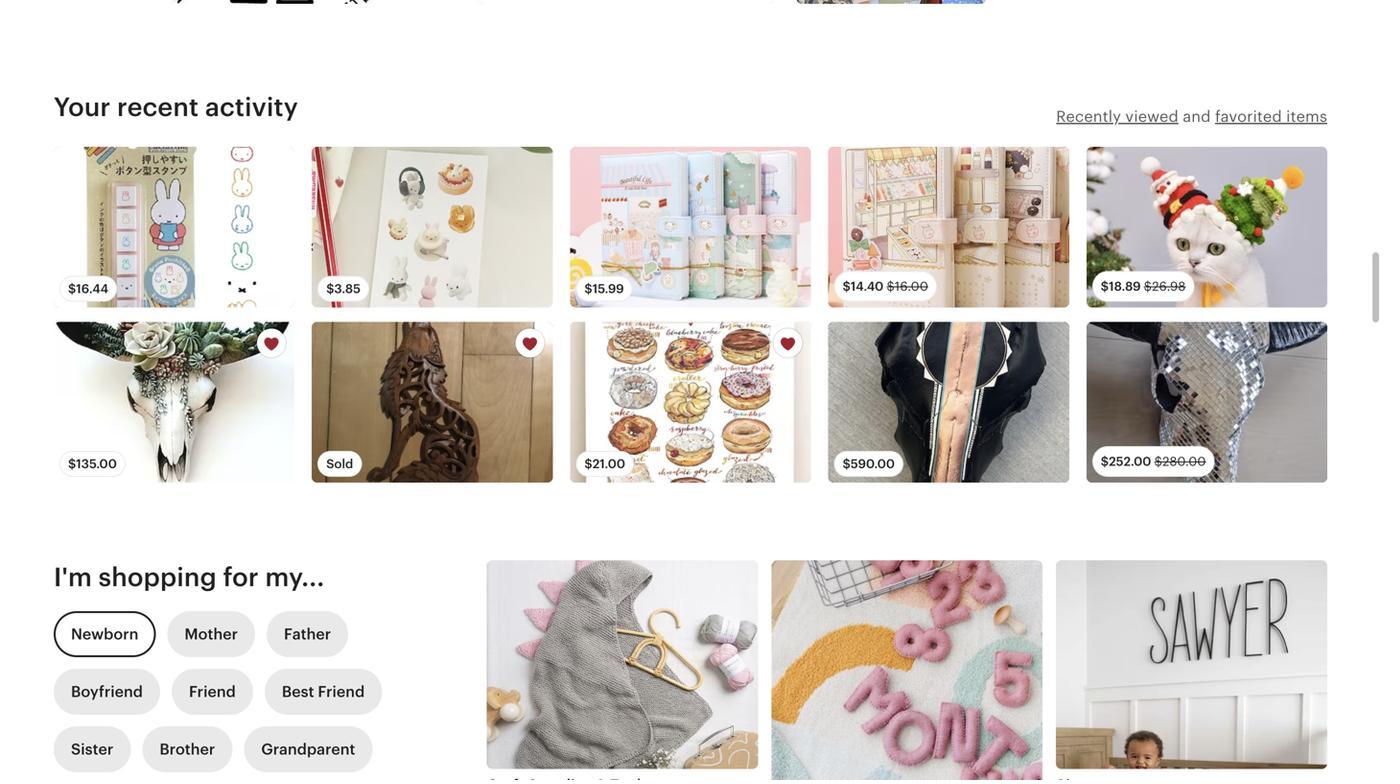 Task type: locate. For each thing, give the bounding box(es) containing it.
1 horizontal spatial friend
[[318, 683, 365, 701]]

16.44
[[76, 282, 108, 296]]

best friend
[[282, 683, 365, 701]]

280.00
[[1163, 454, 1206, 469]]

items
[[1287, 108, 1328, 125]]

252.00
[[1109, 454, 1152, 469]]

father
[[284, 626, 331, 643]]

14.40
[[851, 279, 884, 294]]

$ 21.00
[[585, 457, 626, 471]]

friend
[[189, 683, 236, 701], [318, 683, 365, 701]]

my...
[[265, 562, 325, 592]]

activity
[[205, 92, 298, 122]]

friend down mother
[[189, 683, 236, 701]]

$
[[843, 279, 851, 294], [887, 279, 895, 294], [1101, 279, 1109, 294], [1144, 279, 1152, 294], [68, 282, 76, 296], [326, 282, 334, 296], [585, 282, 593, 296], [1101, 454, 1109, 469], [1155, 454, 1163, 469], [68, 457, 76, 471], [585, 457, 593, 471], [843, 457, 851, 471]]

$ 135.00
[[68, 457, 117, 471]]

baby dinosaur hooded blanket knitting kit | easy blanket knit kit | hoody throw pattern by wool couture image
[[487, 560, 758, 769]]

cactus bull skull, cow skull, southwest decor, wall cow skull, painted cow skull, succulent wall decor, succulents, resin cow skull, skull, image
[[54, 322, 295, 483]]

$ 18.89 $ 26.98
[[1101, 279, 1186, 294]]

skull glass mosaic buffalo skull mirror image
[[1087, 322, 1328, 483]]

cute animal town planner - 224 pages a5 magnetic buckle pink notebooks with soft leather cover - journal diy - cute notebooks image
[[570, 147, 811, 308]]

shopping
[[99, 562, 217, 592]]

merry paws and playful whiskers: the jolly clown christmas pet hat! image
[[1087, 147, 1328, 308]]

paper doll junk journal kit, junk journal, vintage rubber stamps, teddy bear, little girl, love you beary much image
[[797, 0, 986, 4]]

recently
[[1057, 108, 1122, 125]]

0 horizontal spatial friend
[[189, 683, 236, 701]]

friend right best
[[318, 683, 365, 701]]

$ for $ 135.00
[[68, 457, 76, 471]]

$ for $ 3.85
[[326, 282, 334, 296]]

for
[[223, 562, 259, 592]]

16.00
[[895, 279, 929, 294]]

21.00
[[593, 457, 626, 471]]

$ 3.85
[[326, 282, 361, 296]]

favorited
[[1216, 108, 1283, 125]]

kodomo no kao| miffy| face| pochitto6| button| penetration stamp image
[[54, 147, 295, 308]]

2 friend from the left
[[318, 683, 365, 701]]

and
[[1183, 108, 1211, 125]]

$ 590.00
[[843, 457, 895, 471]]



Task type: describe. For each thing, give the bounding box(es) containing it.
135.00
[[76, 457, 117, 471]]

mother
[[185, 626, 238, 643]]

celtic howling wolf wood carving image
[[312, 322, 553, 483]]

newborn
[[71, 626, 139, 643]]

$ for $ 21.00
[[585, 457, 593, 471]]

590.00
[[851, 457, 895, 471]]

$ for $ 15.99
[[585, 282, 593, 296]]

i'm
[[54, 562, 92, 592]]

painted cow skull. image
[[829, 322, 1070, 483]]

$ 252.00 $ 280.00
[[1101, 454, 1206, 469]]

15.99
[[593, 282, 624, 296]]

$ 14.40 $ 16.00
[[843, 279, 929, 294]]

boyfriend
[[71, 683, 143, 701]]

robot stamp / return address rubber stamp or self inking stamp / kid gift housewarming stationery image
[[54, 0, 455, 4]]

donuts print. doughnuts. illustration. kitchen decor. food art. sweets. bakery. image
[[570, 322, 811, 483]]

over the crib wood letters for nursery, large modern wood letters image
[[1057, 560, 1328, 769]]

baby monthly and weekly milestone numbers set image
[[772, 560, 1043, 780]]

sold
[[326, 457, 353, 471]]

kawaii bunny sushi journal,rabbit journal book,color pages,kawaii notebook,soft leather cover planner,magnetic buckle notebook,stationery image
[[829, 147, 1070, 308]]

1 friend from the left
[[189, 683, 236, 701]]

$ for $ 252.00 $ 280.00
[[1101, 454, 1109, 469]]

$ 16.44
[[68, 282, 108, 296]]

your
[[54, 92, 111, 122]]

$ for $ 18.89 $ 26.98
[[1101, 279, 1109, 294]]

26.98
[[1152, 279, 1186, 294]]

brother
[[160, 741, 215, 758]]

$ for $ 14.40 $ 16.00
[[843, 279, 851, 294]]

i'm shopping for my...
[[54, 562, 325, 592]]

3.85
[[334, 282, 361, 296]]

18.89
[[1109, 279, 1141, 294]]

recently viewed and favorited items
[[1057, 108, 1328, 125]]

sold link
[[312, 322, 553, 513]]

best
[[282, 683, 314, 701]]

recently viewed link
[[1057, 108, 1179, 125]]

$ 15.99
[[585, 282, 624, 296]]

cozy miffy bunny sticker sheet - deco stickers, korean stationery, polco deco, journaling , penpal, planner stickers, phone stickers image
[[312, 147, 553, 308]]

$ for $ 16.44
[[68, 282, 76, 296]]

grandparent
[[261, 741, 355, 758]]

sister
[[71, 741, 114, 758]]

origami crane wooden rubber stamp image
[[478, 0, 774, 4]]

viewed
[[1126, 108, 1179, 125]]

$ for $ 590.00
[[843, 457, 851, 471]]

recent
[[117, 92, 199, 122]]

favorited items link
[[1216, 108, 1328, 125]]

your recent activity
[[54, 92, 298, 122]]



Task type: vqa. For each thing, say whether or not it's contained in the screenshot.
'Search your favorites' text field
no



